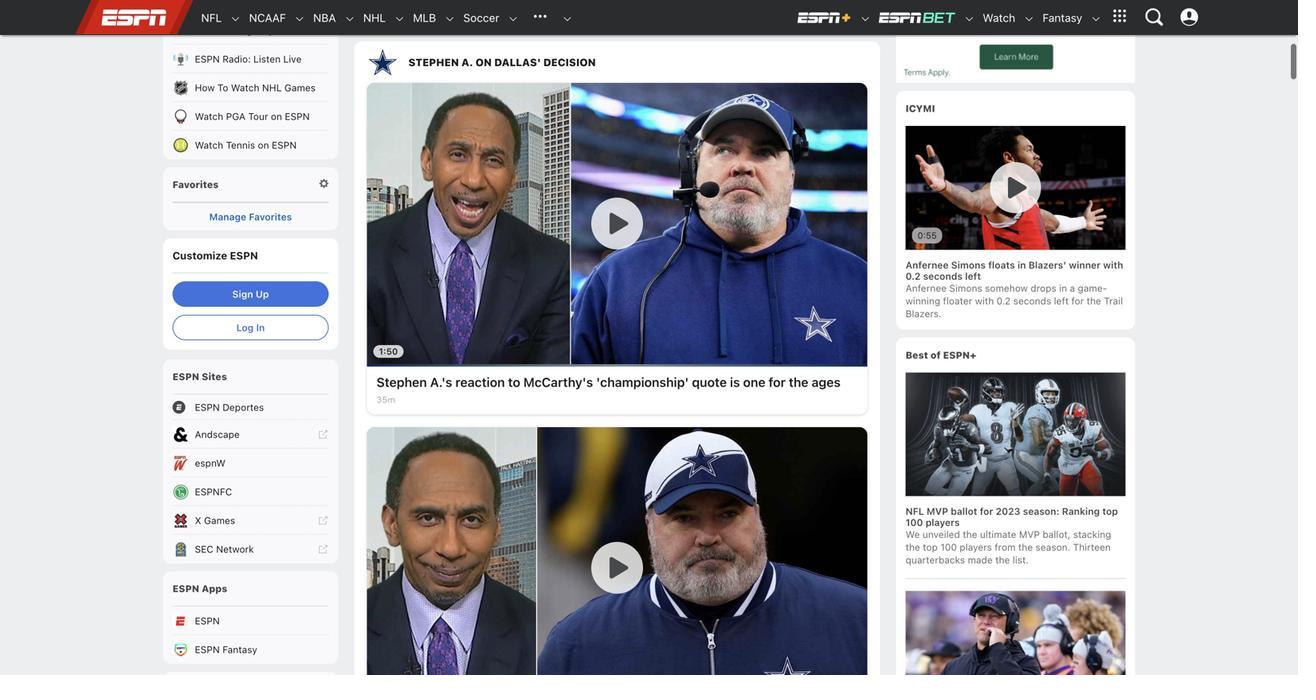 Task type: locate. For each thing, give the bounding box(es) containing it.
and
[[796, 6, 813, 18]]

mvp down "nfl mvp ballot for 2023 season: ranking top 100 players" link
[[1020, 529, 1040, 540]]

ranking
[[1062, 506, 1100, 517]]

espn up how
[[195, 53, 220, 65]]

free
[[218, 25, 238, 36]]

1 vertical spatial in
[[1060, 282, 1068, 294]]

with
[[1104, 259, 1124, 270], [975, 295, 994, 306]]

1 horizontal spatial mvp
[[1020, 529, 1040, 540]]

1 horizontal spatial for
[[980, 506, 994, 517]]

1 horizontal spatial with
[[1104, 259, 1124, 270]]

mvp
[[927, 506, 949, 517], [1020, 529, 1040, 540]]

espn left apps
[[173, 583, 199, 594]]

in left a
[[1060, 282, 1068, 294]]

watch left pga
[[195, 111, 223, 122]]

espnfc
[[195, 486, 232, 497]]

seconds
[[924, 270, 963, 282], [1014, 295, 1052, 306]]

players
[[926, 517, 960, 528], [960, 542, 992, 553]]

trade
[[640, 6, 665, 18]]

left
[[966, 270, 981, 282], [1054, 295, 1069, 306]]

0 vertical spatial favorites
[[173, 179, 219, 190]]

stephen
[[409, 56, 459, 68]]

stephen a.'s reaction to mccarthy's 'championship' quote is one for the ages 35m
[[377, 375, 841, 405]]

is
[[730, 375, 740, 390]]

seconds down drops
[[1014, 295, 1052, 306]]

mlb left free
[[195, 25, 215, 36]]

deadline:
[[668, 6, 709, 18]]

games right x
[[204, 515, 235, 526]]

players up made
[[960, 542, 992, 553]]

on right tour
[[271, 111, 282, 122]]

simons left floats
[[952, 259, 986, 270]]

andscape link
[[163, 420, 338, 449]]

left down drops
[[1054, 295, 1069, 306]]

0 horizontal spatial games
[[204, 515, 235, 526]]

nfl link
[[193, 1, 222, 35]]

nfl inside nfl mvp ballot for 2023 season: ranking top 100 players we unveiled the ultimate mvp ballot, stacking the top 100 players from the season. thirteen quarterbacks made the list.
[[906, 506, 925, 517]]

1 vertical spatial mlb
[[195, 25, 215, 36]]

1 horizontal spatial seconds
[[1014, 295, 1052, 306]]

the
[[1087, 295, 1102, 306], [789, 375, 809, 390], [963, 529, 978, 540], [906, 542, 921, 553], [1019, 542, 1033, 553], [996, 554, 1010, 566]]

mlb
[[413, 11, 436, 24], [195, 25, 215, 36]]

0 vertical spatial on
[[271, 111, 282, 122]]

0 horizontal spatial mlb
[[195, 25, 215, 36]]

for
[[1072, 295, 1084, 306], [769, 375, 786, 390], [980, 506, 994, 517]]

nba link
[[305, 1, 336, 35]]

deportes
[[223, 402, 264, 413]]

soccer link
[[456, 1, 500, 35]]

top up stacking at right
[[1103, 506, 1119, 517]]

0.2 down 'somehow'
[[997, 295, 1011, 306]]

mvp up unveiled
[[927, 506, 949, 517]]

icymi
[[906, 103, 936, 114]]

0 vertical spatial simons
[[952, 259, 986, 270]]

1 horizontal spatial nfl
[[906, 506, 925, 517]]

manage favorites
[[209, 211, 292, 222]]

1 horizontal spatial fantasy
[[1043, 11, 1083, 24]]

espn sites
[[173, 371, 227, 382]]

0 vertical spatial with
[[1104, 259, 1124, 270]]

watch tennis on espn link
[[163, 131, 338, 159]]

100 up we
[[906, 517, 923, 528]]

0.2
[[906, 270, 921, 282], [997, 295, 1011, 306]]

watch for watch pga tour on espn
[[195, 111, 223, 122]]

0 horizontal spatial left
[[966, 270, 981, 282]]

1 vertical spatial fantasy
[[223, 644, 257, 655]]

espn left sites
[[173, 371, 199, 382]]

1 vertical spatial anfernee
[[906, 282, 947, 294]]

for down a
[[1072, 295, 1084, 306]]

0 vertical spatial 0.2
[[906, 270, 921, 282]]

anfernee
[[906, 259, 949, 270], [906, 282, 947, 294]]

espn down watch pga tour on espn at left top
[[272, 140, 297, 151]]

nfl up we
[[906, 506, 925, 517]]

espn for espn deportes
[[195, 402, 220, 413]]

0 horizontal spatial for
[[769, 375, 786, 390]]

seconds up floater
[[924, 270, 963, 282]]

watch
[[983, 11, 1016, 24], [231, 82, 260, 93], [195, 111, 223, 122], [195, 140, 223, 151]]

the down game-
[[1087, 295, 1102, 306]]

trail
[[1104, 295, 1124, 306]]

0 vertical spatial nfl
[[201, 11, 222, 24]]

1 horizontal spatial games
[[285, 82, 316, 93]]

0 horizontal spatial 0.2
[[906, 270, 921, 282]]

anfernee down the 0:55
[[906, 259, 949, 270]]

log in
[[236, 322, 265, 333]]

espn
[[195, 53, 220, 65], [285, 111, 310, 122], [272, 140, 297, 151], [230, 250, 258, 261], [173, 371, 199, 382], [195, 402, 220, 413], [173, 583, 199, 594], [195, 615, 220, 627], [195, 644, 220, 655]]

1 horizontal spatial top
[[1103, 506, 1119, 517]]

rankings:
[[407, 6, 451, 18]]

games down live
[[285, 82, 316, 93]]

drops
[[1031, 282, 1057, 294]]

reports
[[815, 6, 848, 18]]

'championship'
[[596, 375, 689, 390]]

live
[[283, 53, 302, 65]]

watch for watch tennis on espn
[[195, 140, 223, 151]]

best of espn+
[[906, 349, 977, 361]]

season.
[[1036, 542, 1071, 553]]

watch pga tour on espn link
[[163, 102, 338, 131]]

for inside nfl mvp ballot for 2023 season: ranking top 100 players we unveiled the ultimate mvp ballot, stacking the top 100 players from the season. thirteen quarterbacks made the list.
[[980, 506, 994, 517]]

tennis
[[226, 140, 255, 151]]

1 anfernee from the top
[[906, 259, 949, 270]]

left up floater
[[966, 270, 981, 282]]

0 horizontal spatial on
[[258, 140, 269, 151]]

1 vertical spatial 0.2
[[997, 295, 1011, 306]]

0 vertical spatial 100
[[906, 517, 923, 528]]

floats
[[989, 259, 1015, 270]]

mlb inside 'link'
[[413, 11, 436, 24]]

on right tennis
[[258, 140, 269, 151]]

power rankings: which teams are making moves? link
[[377, 0, 617, 24]]

1 vertical spatial for
[[769, 375, 786, 390]]

the down we
[[906, 542, 921, 553]]

nfl up free
[[201, 11, 222, 24]]

of
[[931, 349, 941, 361]]

espn down apps
[[195, 615, 220, 627]]

in right floats
[[1018, 259, 1026, 270]]

0 vertical spatial for
[[1072, 295, 1084, 306]]

nfl for nfl mvp ballot for 2023 season: ranking top 100 players we unveiled the ultimate mvp ballot, stacking the top 100 players from the season. thirteen quarterbacks made the list.
[[906, 506, 925, 517]]

anfernee up "winning"
[[906, 282, 947, 294]]

power rankings: which teams are making moves?
[[377, 6, 601, 18]]

radio:
[[223, 53, 251, 65]]

espn right font before icon
[[195, 402, 220, 413]]

0 vertical spatial games
[[285, 82, 316, 93]]

0 vertical spatial left
[[966, 270, 981, 282]]

watch left fantasy link
[[983, 11, 1016, 24]]

2 horizontal spatial for
[[1072, 295, 1084, 306]]

0 horizontal spatial 100
[[906, 517, 923, 528]]

0 horizontal spatial in
[[1018, 259, 1026, 270]]

nhl down the listen
[[262, 82, 282, 93]]

quarterbacks
[[906, 554, 966, 566]]

network
[[216, 544, 254, 555]]

1 horizontal spatial nhl
[[363, 11, 386, 24]]

100 down unveiled
[[941, 542, 957, 553]]

1 vertical spatial with
[[975, 295, 994, 306]]

for left 2023
[[980, 506, 994, 517]]

2 vertical spatial for
[[980, 506, 994, 517]]

list.
[[1013, 554, 1029, 566]]

1 vertical spatial left
[[1054, 295, 1069, 306]]

watch for watch
[[983, 11, 1016, 24]]

0 vertical spatial fantasy
[[1043, 11, 1083, 24]]

0 horizontal spatial nfl
[[201, 11, 222, 24]]

0.2 up "winning"
[[906, 270, 921, 282]]

0 horizontal spatial favorites
[[173, 179, 219, 190]]

1 horizontal spatial mlb
[[413, 11, 436, 24]]

log in button
[[173, 315, 329, 340]]

the left ages
[[789, 375, 809, 390]]

watch left tennis
[[195, 140, 223, 151]]

ncaaf
[[249, 11, 286, 24]]

espn up sign
[[230, 250, 258, 261]]

0 vertical spatial nhl
[[363, 11, 386, 24]]

0 vertical spatial top
[[1103, 506, 1119, 517]]

with down 'somehow'
[[975, 295, 994, 306]]

favorites right manage at the left of the page
[[249, 211, 292, 222]]

mlb right power
[[413, 11, 436, 24]]

sites
[[202, 371, 227, 382]]

teams
[[485, 6, 512, 18]]

x games
[[195, 515, 235, 526]]

favorites up manage at the left of the page
[[173, 179, 219, 190]]

nfl for nfl
[[201, 11, 222, 24]]

1 vertical spatial favorites
[[249, 211, 292, 222]]

nhl left the mlb 'link'
[[363, 11, 386, 24]]

ncaaf link
[[241, 1, 286, 35]]

players up unveiled
[[926, 517, 960, 528]]

0 vertical spatial anfernee
[[906, 259, 949, 270]]

with right winner
[[1104, 259, 1124, 270]]

0 vertical spatial seconds
[[924, 270, 963, 282]]

nhl link
[[355, 1, 386, 35]]

mlb free agency link
[[163, 16, 338, 45]]

stacking
[[1074, 529, 1112, 540]]

simons up floater
[[950, 282, 983, 294]]

1 vertical spatial nfl
[[906, 506, 925, 517]]

top up quarterbacks
[[923, 542, 938, 553]]

mlb link
[[405, 1, 436, 35]]

0 vertical spatial mlb
[[413, 11, 436, 24]]

to
[[508, 375, 521, 390]]

espn fantasy link
[[163, 635, 338, 664]]

to
[[218, 82, 228, 93]]

0 horizontal spatial nhl
[[262, 82, 282, 93]]

0 horizontal spatial top
[[923, 542, 938, 553]]

0 vertical spatial mvp
[[927, 506, 949, 517]]

a.'s
[[430, 375, 452, 390]]

fantasy
[[1043, 11, 1083, 24], [223, 644, 257, 655]]

fantasy down espn link
[[223, 644, 257, 655]]

for right the one
[[769, 375, 786, 390]]

fantasy right watch link
[[1043, 11, 1083, 24]]

espn+
[[943, 349, 977, 361]]

from
[[995, 542, 1016, 553]]

espnfc link
[[163, 478, 338, 506]]

espn down espn link
[[195, 644, 220, 655]]

1 vertical spatial 100
[[941, 542, 957, 553]]



Task type: vqa. For each thing, say whether or not it's contained in the screenshot.
topmost 'Texas' link
no



Task type: describe. For each thing, give the bounding box(es) containing it.
in
[[256, 322, 265, 333]]

how to watch nhl games
[[195, 82, 316, 93]]

customize
[[173, 250, 227, 261]]

espn for espn radio: listen live
[[195, 53, 220, 65]]

0 vertical spatial players
[[926, 517, 960, 528]]

manage favorites link
[[173, 211, 329, 222]]

soccer
[[464, 11, 500, 24]]

made
[[968, 554, 993, 566]]

espn for espn sites
[[173, 371, 199, 382]]

thirteen
[[1074, 542, 1111, 553]]

decision
[[544, 56, 596, 68]]

log
[[236, 322, 254, 333]]

espn apps
[[173, 583, 227, 594]]

espn link
[[163, 607, 338, 635]]

1 vertical spatial mvp
[[1020, 529, 1040, 540]]

blazers.
[[906, 308, 942, 319]]

mlb free agency
[[195, 25, 274, 36]]

espn right tour
[[285, 111, 310, 122]]

ballot
[[951, 506, 978, 517]]

trade deadline: latest buzz, news and reports link
[[640, 0, 865, 24]]

mccarthy's
[[524, 375, 593, 390]]

sec network
[[195, 544, 254, 555]]

x games link
[[163, 506, 338, 535]]

espnw
[[195, 458, 226, 469]]

latest
[[712, 6, 740, 18]]

on
[[476, 56, 492, 68]]

2023
[[996, 506, 1021, 517]]

1 horizontal spatial in
[[1060, 282, 1068, 294]]

watch right to on the top
[[231, 82, 260, 93]]

espn fantasy
[[195, 644, 257, 655]]

quote
[[692, 375, 727, 390]]

1 vertical spatial nhl
[[262, 82, 282, 93]]

1 horizontal spatial 100
[[941, 542, 957, 553]]

sign up
[[232, 289, 269, 300]]

anfernee simons floats in blazers' winner with 0.2 seconds left anfernee simons somehow drops in a game- winning floater with 0.2 seconds left for the trail blazers.
[[906, 259, 1124, 319]]

sec
[[195, 544, 214, 555]]

stephen a. on dallas' decision
[[409, 56, 596, 68]]

somehow
[[985, 282, 1028, 294]]

making
[[532, 6, 564, 18]]

0 horizontal spatial with
[[975, 295, 994, 306]]

ages
[[812, 375, 841, 390]]

andscape
[[195, 429, 240, 440]]

nfl mvp ballot for 2023 season: ranking top 100 players we unveiled the ultimate mvp ballot, stacking the top 100 players from the season. thirteen quarterbacks made the list.
[[906, 506, 1119, 566]]

we
[[906, 529, 920, 540]]

1 horizontal spatial 0.2
[[997, 295, 1011, 306]]

customize espn
[[173, 250, 258, 261]]

how to watch nhl games link
[[163, 73, 338, 102]]

1 vertical spatial games
[[204, 515, 235, 526]]

1 vertical spatial seconds
[[1014, 295, 1052, 306]]

listen
[[254, 53, 281, 65]]

ballot,
[[1043, 529, 1071, 540]]

for inside anfernee simons floats in blazers' winner with 0.2 seconds left anfernee simons somehow drops in a game- winning floater with 0.2 seconds left for the trail blazers.
[[1072, 295, 1084, 306]]

1 horizontal spatial on
[[271, 111, 282, 122]]

blazers'
[[1029, 259, 1067, 270]]

apps
[[202, 583, 227, 594]]

the inside stephen a.'s reaction to mccarthy's 'championship' quote is one for the ages 35m
[[789, 375, 809, 390]]

a.
[[462, 56, 473, 68]]

trade deadline: latest buzz, news and reports
[[640, 6, 848, 18]]

espn radio: listen live link
[[163, 45, 338, 73]]

font before image
[[173, 401, 189, 414]]

mlb for mlb free agency
[[195, 25, 215, 36]]

1 vertical spatial simons
[[950, 282, 983, 294]]

0 horizontal spatial mvp
[[927, 506, 949, 517]]

power
[[377, 6, 404, 18]]

agency
[[240, 25, 274, 36]]

2 anfernee from the top
[[906, 282, 947, 294]]

espn deportes
[[195, 402, 264, 413]]

pga
[[226, 111, 246, 122]]

floater
[[943, 295, 973, 306]]

1 vertical spatial players
[[960, 542, 992, 553]]

tour
[[248, 111, 268, 122]]

the down ballot
[[963, 529, 978, 540]]

up
[[256, 289, 269, 300]]

fantasy link
[[1035, 1, 1083, 35]]

mlb for mlb
[[413, 11, 436, 24]]

0 horizontal spatial seconds
[[924, 270, 963, 282]]

the inside anfernee simons floats in blazers' winner with 0.2 seconds left anfernee simons somehow drops in a game- winning floater with 0.2 seconds left for the trail blazers.
[[1087, 295, 1102, 306]]

a
[[1070, 282, 1076, 294]]

1 horizontal spatial favorites
[[249, 211, 292, 222]]

espn for espn
[[195, 615, 220, 627]]

1 vertical spatial on
[[258, 140, 269, 151]]

game-
[[1078, 282, 1108, 294]]

nba
[[313, 11, 336, 24]]

1 horizontal spatial left
[[1054, 295, 1069, 306]]

espn for espn apps
[[173, 583, 199, 594]]

1 vertical spatial top
[[923, 542, 938, 553]]

35m
[[377, 395, 395, 405]]

stephen
[[377, 375, 427, 390]]

for inside stephen a.'s reaction to mccarthy's 'championship' quote is one for the ages 35m
[[769, 375, 786, 390]]

0 vertical spatial in
[[1018, 259, 1026, 270]]

espn radio: listen live
[[195, 53, 302, 65]]

1:50
[[379, 346, 398, 357]]

manage
[[209, 211, 247, 222]]

the down from
[[996, 554, 1010, 566]]

dallas'
[[494, 56, 541, 68]]

season:
[[1023, 506, 1060, 517]]

are
[[515, 6, 529, 18]]

0 horizontal spatial fantasy
[[223, 644, 257, 655]]

advertisement element
[[896, 0, 1136, 83]]

watch tennis on espn
[[195, 140, 297, 151]]

watch link
[[975, 1, 1016, 35]]

winner
[[1069, 259, 1101, 270]]

0:55
[[918, 230, 937, 241]]

espn for espn fantasy
[[195, 644, 220, 655]]

how
[[195, 82, 215, 93]]

espnw link
[[163, 449, 338, 478]]

which
[[454, 6, 482, 18]]

the up list.
[[1019, 542, 1033, 553]]

espn deportes link
[[163, 395, 338, 420]]



